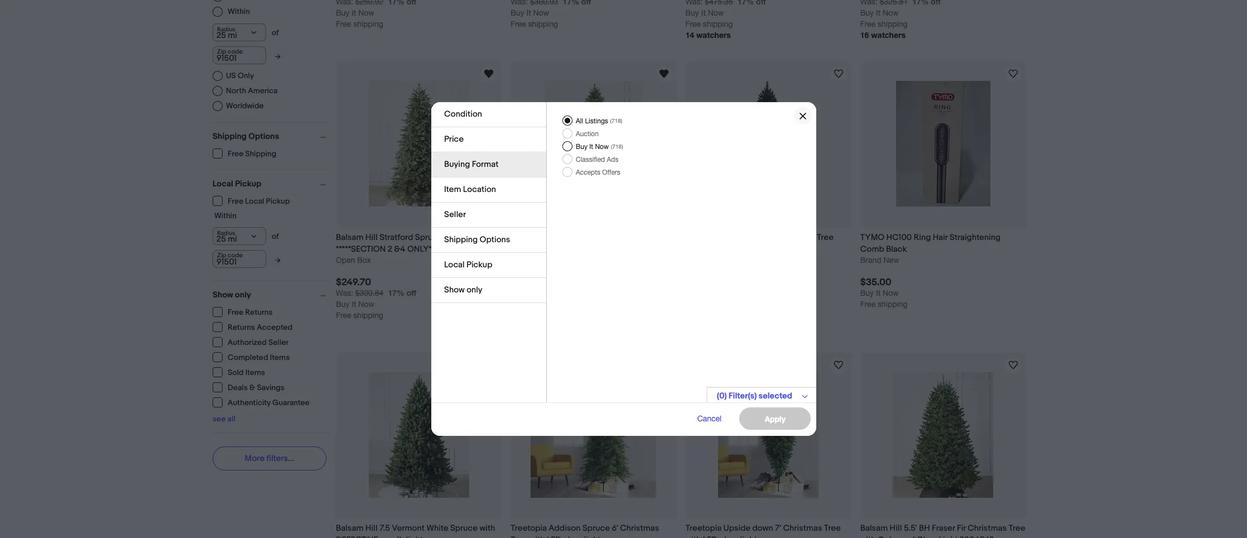 Task type: describe. For each thing, give the bounding box(es) containing it.
savings
[[257, 383, 285, 393]]

only****
[[408, 244, 441, 254]]

balsam hill 7.5 vermont white spruce with defective candlelight image
[[369, 372, 469, 498]]

balsam hill 5.5' bh fraser fir christmas tree with color and clear light 2804563 image
[[894, 372, 994, 498]]

items for completed items
[[270, 353, 290, 362]]

apply within filter image
[[275, 257, 281, 264]]

off
[[407, 288, 417, 297]]

7' inside balsam hill silverado slim 7' candlelight led lights 2809585
[[610, 232, 617, 243]]

2 buy it now free shipping from the left
[[511, 9, 558, 29]]

balsam hill silverado slim 7' candlelight led lights 2809585 image
[[544, 81, 644, 207]]

$500.64
[[530, 289, 559, 297]]

accepted
[[257, 323, 293, 332]]

lights inside balsam hill silverado slim 7' candlelight led lights 2809585
[[527, 244, 549, 254]]

treetopia tuxedo black christmas tree unlit 6' artificial christmas tree link
[[686, 231, 852, 255]]

0 horizontal spatial show
[[213, 289, 233, 300]]

us only
[[226, 71, 254, 80]]

17%
[[388, 288, 405, 297]]

fraser
[[932, 523, 956, 534]]

show only button
[[213, 289, 331, 300]]

5.5'
[[904, 523, 918, 534]]

filters...
[[267, 453, 294, 464]]

free returns link
[[213, 307, 273, 317]]

16
[[861, 30, 869, 40]]

candlelight
[[380, 535, 423, 538]]

0 vertical spatial within
[[228, 7, 250, 16]]

tymo hc100 ring hair straightening comb black image
[[897, 81, 991, 207]]

watch treetopia upside down 7' christmas tree with led clear lights image
[[832, 358, 846, 372]]

silverado
[[555, 232, 590, 243]]

treetopia upside down 7' christmas tree with led clear lights heading
[[686, 523, 841, 538]]

tuxedo
[[724, 232, 752, 243]]

free local pickup
[[228, 197, 290, 206]]

buy inside buy it now free shipping 14 watchers
[[686, 9, 700, 17]]

options inside tab list
[[480, 234, 510, 245]]

2
[[388, 244, 393, 254]]

item location
[[444, 184, 496, 195]]

it inside buy it now free shipping 16 watchers
[[877, 9, 881, 17]]

balsam hill 5.5' bh fraser fir christmas tree with color and clear light 2804563
[[861, 523, 1026, 538]]

balsam hill 7.5 vermont white spruce with defective candlelight
[[336, 523, 495, 538]]

straightening
[[950, 232, 1001, 243]]

0 horizontal spatial local pickup
[[213, 178, 262, 189]]

apply button
[[740, 408, 811, 430]]

authenticity guarantee link
[[213, 397, 310, 408]]

&
[[250, 383, 255, 393]]

treetopia addison spruce  6' christmas tree with led  clear lights heading
[[511, 523, 660, 538]]

more
[[245, 453, 265, 464]]

buy inside buy it now free shipping 16 watchers
[[861, 9, 874, 17]]

authenticity guarantee
[[228, 398, 310, 408]]

1 buy it now free shipping from the left
[[336, 9, 383, 29]]

cancel
[[697, 414, 722, 423]]

completed items link
[[213, 352, 290, 362]]

free inside buy it now free shipping 14 watchers
[[686, 20, 701, 29]]

treetopia upside down 7' christmas tree with led clear lights
[[686, 523, 841, 538]]

buy it now free shipping 16 watchers
[[861, 9, 908, 40]]

watch tymo hc100 ring hair straightening comb black image
[[1007, 67, 1021, 81]]

it inside $35.00 buy it now free shipping
[[877, 289, 881, 297]]

balsam hill 7.5 vermont white spruce with defective candlelight link
[[336, 523, 502, 538]]

treetopia upside down 7' christmas tree with led clear lights image
[[719, 372, 819, 498]]

hc100
[[887, 232, 912, 243]]

buy it now free shipping 14 watchers
[[686, 9, 733, 40]]

authorized
[[228, 338, 267, 347]]

treetopia tuxedo black christmas tree unlit 6' artificial christmas tree image
[[734, 81, 804, 207]]

christmas inside treetopia upside down 7' christmas tree with led clear lights
[[784, 523, 823, 534]]

completed
[[228, 353, 268, 362]]

$249.70
[[336, 277, 371, 288]]

0 horizontal spatial only
[[235, 289, 251, 300]]

ring
[[914, 232, 932, 243]]

was:
[[336, 289, 353, 297]]

deals & savings link
[[213, 382, 285, 393]]

tree inside treetopia addison spruce  6' christmas tree with led  clear lights
[[511, 535, 528, 538]]

treetopia tuxedo black christmas tree unlit 6' artificial christmas tree heading
[[686, 232, 834, 254]]

all listings (718)
[[576, 117, 622, 125]]

worldwide link
[[213, 101, 264, 111]]

it inside $249.70 was: $300.84 17% off buy it now free shipping
[[352, 300, 356, 309]]

vermont
[[392, 523, 425, 534]]

treetopia addison spruce  6' christmas tree with led  clear lights
[[511, 523, 660, 538]]

sold items link
[[213, 367, 266, 377]]

pickup inside tab list
[[466, 260, 492, 270]]

9'
[[445, 232, 451, 243]]

treetopia tuxedo black christmas tree unlit 6' artificial christmas tree
[[686, 232, 834, 254]]

tymo hc100 ring hair straightening comb black brand new
[[861, 232, 1001, 264]]

shipping options button
[[213, 131, 331, 142]]

balsam for balsam hill stratford spruce  9' *****section 2 &4 only**** w/ clear open box
[[336, 232, 364, 243]]

0 horizontal spatial local
[[213, 178, 233, 189]]

fir
[[957, 523, 966, 534]]

$35.00 buy it now free shipping
[[861, 277, 908, 309]]

spruce inside treetopia addison spruce  6' christmas tree with led  clear lights
[[583, 523, 610, 534]]

lights for treetopia addison spruce  6' christmas tree with led  clear lights
[[584, 535, 605, 538]]

tymo hc100 ring hair straightening comb black link
[[861, 231, 1027, 255]]

open
[[336, 255, 355, 264]]

(0) filter(s) selected
[[717, 391, 793, 401]]

brand
[[861, 255, 882, 264]]

local inside tab list
[[444, 260, 465, 270]]

listings
[[585, 117, 608, 125]]

bh
[[919, 523, 931, 534]]

upside
[[724, 523, 751, 534]]

2804563
[[960, 535, 995, 538]]

items for sold items
[[246, 368, 265, 377]]

dialog containing condition
[[0, 0, 1248, 538]]

and
[[901, 535, 915, 538]]

addison
[[549, 523, 581, 534]]

now inside $415.53 $500.64 buy it now free shipping
[[533, 300, 550, 309]]

6' inside treetopia addison spruce  6' christmas tree with led  clear lights
[[612, 523, 619, 534]]

tymo hc100 ring hair straightening comb black heading
[[861, 232, 1001, 254]]

local inside "link"
[[245, 197, 264, 206]]

show inside tab list
[[444, 285, 465, 295]]

you are watching this item, click to unwatch image for $249.70
[[483, 67, 496, 81]]

deals
[[228, 383, 248, 393]]

w/
[[443, 244, 453, 254]]

2 vertical spatial shipping
[[444, 234, 478, 245]]

returns accepted link
[[213, 322, 293, 332]]

balsam hill 7.5 vermont white spruce with defective candlelight heading
[[336, 523, 495, 538]]

of for apply within filter image
[[272, 28, 279, 37]]

$415.53 $500.64 buy it now free shipping
[[511, 277, 559, 320]]

watchers for 14 watchers
[[697, 30, 731, 40]]

authenticity
[[228, 398, 271, 408]]

stratford
[[380, 232, 413, 243]]

you are watching this item, click to unwatch image for $415.53
[[657, 67, 671, 81]]

shipping inside buy it now free shipping 14 watchers
[[703, 20, 733, 29]]

see all
[[213, 414, 236, 423]]

tree inside balsam hill 5.5' bh fraser fir christmas tree with color and clear light 2804563
[[1009, 523, 1026, 534]]

hill for stratford
[[366, 232, 378, 243]]

it inside buy it now free shipping 14 watchers
[[702, 9, 706, 17]]

free shipping
[[228, 149, 277, 159]]

sold items
[[228, 368, 265, 377]]

balsam for balsam hill 7.5 vermont white spruce with defective candlelight
[[336, 523, 364, 534]]

of for apply within filter icon
[[272, 231, 279, 241]]

now inside buy it now free shipping 16 watchers
[[883, 9, 899, 17]]

only inside tab list
[[467, 285, 482, 295]]



Task type: locate. For each thing, give the bounding box(es) containing it.
treetopia for treetopia tuxedo black christmas tree unlit 6' artificial christmas tree
[[686, 232, 722, 243]]

treetopia for treetopia addison spruce  6' christmas tree with led  clear lights
[[511, 523, 547, 534]]

of up apply within filter image
[[272, 28, 279, 37]]

hill for silverado
[[540, 232, 553, 243]]

1 horizontal spatial show
[[444, 285, 465, 295]]

hill for 7.5
[[366, 523, 378, 534]]

with inside balsam hill 5.5' bh fraser fir christmas tree with color and clear light 2804563
[[861, 535, 876, 538]]

of up apply within filter icon
[[272, 231, 279, 241]]

7' right slim
[[610, 232, 617, 243]]

watch treetopia tuxedo black christmas tree unlit 6' artificial christmas tree image
[[832, 67, 846, 81]]

1 horizontal spatial seller
[[444, 209, 466, 220]]

6' inside treetopia tuxedo black christmas tree unlit 6' artificial christmas tree
[[705, 244, 712, 254]]

watchers right 16
[[872, 30, 906, 40]]

0 vertical spatial seller
[[444, 209, 466, 220]]

$300.84
[[356, 289, 384, 297]]

2 horizontal spatial clear
[[720, 535, 739, 538]]

now inside $35.00 buy it now free shipping
[[883, 289, 899, 297]]

1 vertical spatial shipping options
[[444, 234, 510, 245]]

black right the tuxedo
[[754, 232, 775, 243]]

treetopia for treetopia upside down 7' christmas tree with led clear lights
[[686, 523, 722, 534]]

show only inside dialog
[[444, 285, 482, 295]]

balsam hill silverado slim 7' candlelight led lights 2809585 link
[[511, 231, 677, 255]]

now inside buy it now free shipping 14 watchers
[[708, 9, 724, 17]]

free inside "link"
[[228, 197, 244, 206]]

with for treetopia addison spruce  6' christmas tree with led  clear lights
[[530, 535, 545, 538]]

hill inside balsam hill 5.5' bh fraser fir christmas tree with color and clear light 2804563
[[890, 523, 903, 534]]

with inside treetopia addison spruce  6' christmas tree with led  clear lights
[[530, 535, 545, 538]]

price
[[444, 134, 464, 145]]

0 vertical spatial returns
[[245, 308, 273, 317]]

with for balsam hill 7.5 vermont white spruce with defective candlelight
[[480, 523, 495, 534]]

down
[[753, 523, 774, 534]]

1 vertical spatial within
[[214, 211, 237, 220]]

0 horizontal spatial seller
[[269, 338, 289, 347]]

1 vertical spatial of
[[272, 231, 279, 241]]

spruce up the only****
[[415, 232, 443, 243]]

treetopia inside treetopia upside down 7' christmas tree with led clear lights
[[686, 523, 722, 534]]

hill up "2809585"
[[540, 232, 553, 243]]

1 horizontal spatial spruce
[[451, 523, 478, 534]]

watchers inside buy it now free shipping 14 watchers
[[697, 30, 731, 40]]

(718) inside all listings (718)
[[610, 117, 622, 124]]

1 horizontal spatial show only
[[444, 285, 482, 295]]

shipping options
[[213, 131, 279, 142], [444, 234, 510, 245]]

shipping inside buy it now free shipping 16 watchers
[[878, 20, 908, 29]]

black up new
[[887, 244, 907, 254]]

items
[[270, 353, 290, 362], [246, 368, 265, 377]]

local pickup inside tab list
[[444, 260, 492, 270]]

it
[[352, 9, 356, 17], [527, 9, 531, 17], [702, 9, 706, 17], [877, 9, 881, 17], [589, 143, 593, 151], [877, 289, 881, 297], [352, 300, 356, 309], [527, 300, 531, 309]]

$35.00
[[861, 277, 892, 288]]

0 horizontal spatial shipping options
[[213, 131, 279, 142]]

0 horizontal spatial 7'
[[610, 232, 617, 243]]

clear down upside
[[720, 535, 739, 538]]

balsam up color
[[861, 523, 888, 534]]

show only down the w/
[[444, 285, 482, 295]]

hill for 5.5'
[[890, 523, 903, 534]]

now
[[359, 9, 375, 17], [533, 9, 550, 17], [708, 9, 724, 17], [883, 9, 899, 17], [595, 143, 609, 151], [883, 289, 899, 297], [359, 300, 375, 309], [533, 300, 550, 309]]

completed items
[[228, 353, 290, 362]]

(0) filter(s) selected button
[[706, 387, 817, 404]]

cancel button
[[685, 408, 734, 430]]

1 horizontal spatial black
[[887, 244, 907, 254]]

tab list
[[431, 102, 546, 303]]

tree inside treetopia upside down 7' christmas tree with led clear lights
[[825, 523, 841, 534]]

it inside dialog
[[589, 143, 593, 151]]

*****section
[[336, 244, 386, 254]]

1 vertical spatial black
[[887, 244, 907, 254]]

you are watching this item, click to unwatch image
[[483, 67, 496, 81], [657, 67, 671, 81]]

items down authorized seller
[[270, 353, 290, 362]]

1 vertical spatial returns
[[228, 323, 255, 332]]

watchers for 16 watchers
[[872, 30, 906, 40]]

1 horizontal spatial 6'
[[705, 244, 712, 254]]

artificial
[[713, 244, 744, 254]]

hill inside balsam hill 7.5 vermont white spruce with defective candlelight
[[366, 523, 378, 534]]

led for treetopia addison spruce  6' christmas tree with led  clear lights
[[547, 535, 562, 538]]

tab list containing condition
[[431, 102, 546, 303]]

balsam up "*****section"
[[336, 232, 364, 243]]

with
[[480, 523, 495, 534], [530, 535, 545, 538], [686, 535, 702, 538], [861, 535, 876, 538]]

watchers right 14
[[697, 30, 731, 40]]

treetopia inside treetopia tuxedo black christmas tree unlit 6' artificial christmas tree
[[686, 232, 722, 243]]

0 horizontal spatial items
[[246, 368, 265, 377]]

comb
[[861, 244, 885, 254]]

1 vertical spatial seller
[[269, 338, 289, 347]]

balsam hill stratford spruce  9' *****section 2 &4 only**** w/ clear open box
[[336, 232, 474, 264]]

items up deals & savings on the bottom left of the page
[[246, 368, 265, 377]]

1 horizontal spatial led
[[547, 535, 562, 538]]

0 horizontal spatial buy it now free shipping
[[336, 9, 383, 29]]

balsam hill stratford spruce  9' *****section 2 &4 only**** w/ clear heading
[[336, 232, 474, 254]]

clear inside balsam hill stratford spruce  9' *****section 2 &4 only**** w/ clear open box
[[455, 244, 474, 254]]

balsam hill 5.5' bh fraser fir christmas tree with color and clear light 2804563 heading
[[861, 523, 1026, 538]]

0 horizontal spatial watchers
[[697, 30, 731, 40]]

local down the w/
[[444, 260, 465, 270]]

balsam hill silverado slim 7' candlelight led lights 2809585 heading
[[511, 232, 663, 254]]

led for treetopia upside down 7' christmas tree with led clear lights
[[703, 535, 718, 538]]

condition
[[444, 109, 482, 119]]

color
[[878, 535, 899, 538]]

treetopia inside treetopia addison spruce  6' christmas tree with led  clear lights
[[511, 523, 547, 534]]

clear
[[455, 244, 474, 254], [564, 535, 582, 538], [720, 535, 739, 538]]

us only link
[[213, 71, 254, 81]]

2 horizontal spatial local
[[444, 260, 465, 270]]

it inside $415.53 $500.64 buy it now free shipping
[[527, 300, 531, 309]]

0 horizontal spatial black
[[754, 232, 775, 243]]

items inside "link"
[[270, 353, 290, 362]]

0 horizontal spatial lights
[[527, 244, 549, 254]]

shipping options inside tab list
[[444, 234, 510, 245]]

1 horizontal spatial only
[[467, 285, 482, 295]]

1 horizontal spatial buy it now free shipping
[[511, 9, 558, 29]]

1 vertical spatial 7'
[[775, 523, 782, 534]]

watchers inside buy it now free shipping 16 watchers
[[872, 30, 906, 40]]

hill left 7.5
[[366, 523, 378, 534]]

2 watchers from the left
[[872, 30, 906, 40]]

0 vertical spatial local
[[213, 178, 233, 189]]

see
[[213, 414, 226, 423]]

1 horizontal spatial lights
[[584, 535, 605, 538]]

buy inside $35.00 buy it now free shipping
[[861, 289, 874, 297]]

only left $415.53
[[467, 285, 482, 295]]

item
[[444, 184, 461, 195]]

authorized seller link
[[213, 337, 289, 347]]

with for treetopia upside down 7' christmas tree with led clear lights
[[686, 535, 702, 538]]

1 vertical spatial shipping
[[245, 149, 277, 159]]

None text field
[[686, 0, 734, 6], [861, 0, 908, 6], [213, 46, 266, 64], [213, 250, 266, 268], [336, 289, 384, 297], [686, 0, 734, 6], [861, 0, 908, 6], [213, 46, 266, 64], [213, 250, 266, 268], [336, 289, 384, 297]]

14
[[686, 30, 695, 40]]

north america
[[226, 86, 278, 95]]

local pickup down the w/
[[444, 260, 492, 270]]

buy inside $415.53 $500.64 buy it now free shipping
[[511, 300, 525, 309]]

authorized seller
[[228, 338, 289, 347]]

spruce
[[415, 232, 443, 243], [451, 523, 478, 534], [583, 523, 610, 534]]

0 vertical spatial (718)
[[610, 117, 622, 124]]

1 vertical spatial pickup
[[266, 197, 290, 206]]

0 horizontal spatial 6'
[[612, 523, 619, 534]]

2 vertical spatial local
[[444, 260, 465, 270]]

shipping right the only****
[[444, 234, 478, 245]]

america
[[248, 86, 278, 95]]

1 vertical spatial 6'
[[612, 523, 619, 534]]

1 watchers from the left
[[697, 30, 731, 40]]

tree
[[817, 232, 834, 243], [787, 244, 804, 254], [825, 523, 841, 534], [1009, 523, 1026, 534], [511, 535, 528, 538]]

hill inside balsam hill stratford spruce  9' *****section 2 &4 only**** w/ clear open box
[[366, 232, 378, 243]]

7' right down
[[775, 523, 782, 534]]

0 horizontal spatial spruce
[[415, 232, 443, 243]]

balsam for balsam hill silverado slim 7' candlelight led lights 2809585
[[511, 232, 539, 243]]

seller
[[444, 209, 466, 220], [269, 338, 289, 347]]

0 horizontal spatial you are watching this item, click to unwatch image
[[483, 67, 496, 81]]

balsam hill stratford spruce  9' *****section 2 &4 only**** w/ clear link
[[336, 231, 502, 255]]

balsam inside balsam hill 5.5' bh fraser fir christmas tree with color and clear light 2804563
[[861, 523, 888, 534]]

hill inside balsam hill silverado slim 7' candlelight led lights 2809585
[[540, 232, 553, 243]]

1 horizontal spatial pickup
[[266, 197, 290, 206]]

show up free returns link at the bottom left
[[213, 289, 233, 300]]

treetopia left addison
[[511, 523, 547, 534]]

1 horizontal spatial shipping options
[[444, 234, 510, 245]]

free inside buy it now free shipping 16 watchers
[[861, 20, 876, 29]]

0 vertical spatial of
[[272, 28, 279, 37]]

shipping
[[213, 131, 247, 142], [245, 149, 277, 159], [444, 234, 478, 245]]

tymo
[[861, 232, 885, 243]]

north
[[226, 86, 246, 95]]

2 horizontal spatial led
[[703, 535, 718, 538]]

unlit
[[686, 244, 703, 254]]

0 vertical spatial shipping
[[213, 131, 247, 142]]

treetopia upside down 7' christmas tree with led clear lights link
[[686, 523, 852, 538]]

white
[[427, 523, 449, 534]]

clear right the w/
[[455, 244, 474, 254]]

1 horizontal spatial local
[[245, 197, 264, 206]]

with inside balsam hill 7.5 vermont white spruce with defective candlelight
[[480, 523, 495, 534]]

north america link
[[213, 86, 278, 96]]

0 vertical spatial items
[[270, 353, 290, 362]]

spruce right addison
[[583, 523, 610, 534]]

led inside balsam hill silverado slim 7' candlelight led lights 2809585
[[511, 244, 526, 254]]

pickup inside "link"
[[266, 197, 290, 206]]

selected
[[759, 391, 793, 401]]

free shipping link
[[213, 148, 277, 159]]

1 vertical spatial (718)
[[611, 143, 623, 150]]

2 horizontal spatial spruce
[[583, 523, 610, 534]]

show down the w/
[[444, 285, 465, 295]]

6' right addison
[[612, 523, 619, 534]]

seller up 9'
[[444, 209, 466, 220]]

apply within filter image
[[275, 53, 281, 60]]

2 of from the top
[[272, 231, 279, 241]]

shipping options down location
[[444, 234, 510, 245]]

shipping down shipping options dropdown button
[[245, 149, 277, 159]]

light
[[940, 535, 958, 538]]

0 vertical spatial local pickup
[[213, 178, 262, 189]]

2 horizontal spatial pickup
[[466, 260, 492, 270]]

1 horizontal spatial items
[[270, 353, 290, 362]]

balsam hill stratford spruce  9'  *****section 2 &4 only**** w/ clear image
[[369, 81, 469, 207]]

$500.64 text field
[[511, 289, 559, 297]]

lights inside treetopia upside down 7' christmas tree with led clear lights
[[740, 535, 762, 538]]

hill up color
[[890, 523, 903, 534]]

guarantee
[[272, 398, 310, 408]]

local
[[213, 178, 233, 189], [245, 197, 264, 206], [444, 260, 465, 270]]

shipping options up "free shipping" link
[[213, 131, 279, 142]]

treetopia left upside
[[686, 523, 722, 534]]

2 horizontal spatial lights
[[740, 535, 762, 538]]

apply
[[765, 414, 786, 423]]

treetopia addison spruce  6' christmas tree with led  clear lights image
[[531, 372, 657, 498]]

1 horizontal spatial clear
[[564, 535, 582, 538]]

only up free returns link at the bottom left
[[235, 289, 251, 300]]

clear inside treetopia addison spruce  6' christmas tree with led  clear lights
[[564, 535, 582, 538]]

1 horizontal spatial 7'
[[775, 523, 782, 534]]

buying
[[444, 159, 470, 170]]

balsam up defective on the left bottom of page
[[336, 523, 364, 534]]

1 vertical spatial items
[[246, 368, 265, 377]]

0 horizontal spatial clear
[[455, 244, 474, 254]]

options
[[249, 131, 279, 142], [480, 234, 510, 245]]

1 vertical spatial options
[[480, 234, 510, 245]]

7' inside treetopia upside down 7' christmas tree with led clear lights
[[775, 523, 782, 534]]

free inside $249.70 was: $300.84 17% off buy it now free shipping
[[336, 311, 351, 320]]

hill up "*****section"
[[366, 232, 378, 243]]

seller down the accepted
[[269, 338, 289, 347]]

1 you are watching this item, click to unwatch image from the left
[[483, 67, 496, 81]]

local pickup up free local pickup "link"
[[213, 178, 262, 189]]

buy
[[336, 9, 350, 17], [511, 9, 525, 17], [686, 9, 700, 17], [861, 9, 874, 17], [576, 143, 588, 151], [861, 289, 874, 297], [336, 300, 350, 309], [511, 300, 525, 309]]

clear for treetopia upside down 7' christmas tree with led clear lights
[[720, 535, 739, 538]]

hair
[[933, 232, 948, 243]]

lights inside treetopia addison spruce  6' christmas tree with led  clear lights
[[584, 535, 605, 538]]

treetopia up unlit
[[686, 232, 722, 243]]

balsam inside balsam hill silverado slim 7' candlelight led lights 2809585
[[511, 232, 539, 243]]

free returns
[[228, 308, 273, 317]]

options right 9'
[[480, 234, 510, 245]]

0 horizontal spatial pickup
[[235, 178, 262, 189]]

format
[[472, 159, 499, 170]]

$415.53
[[511, 277, 545, 288]]

balsam hill 5.5' bh fraser fir christmas tree with color and clear light 2804563 link
[[861, 523, 1027, 538]]

local up free local pickup "link"
[[213, 178, 233, 189]]

shipping inside $35.00 buy it now free shipping
[[878, 300, 908, 309]]

returns up returns accepted
[[245, 308, 273, 317]]

0 horizontal spatial show only
[[213, 289, 251, 300]]

0 vertical spatial 6'
[[705, 244, 712, 254]]

None text field
[[336, 0, 384, 6], [511, 0, 559, 6], [336, 0, 384, 6], [511, 0, 559, 6]]

6' right unlit
[[705, 244, 712, 254]]

2 vertical spatial pickup
[[466, 260, 492, 270]]

 (718) Items text field
[[609, 143, 623, 150]]

only
[[238, 71, 254, 80]]

free
[[336, 20, 351, 29], [511, 20, 526, 29], [686, 20, 701, 29], [861, 20, 876, 29], [228, 149, 244, 159], [228, 197, 244, 206], [861, 300, 876, 309], [228, 308, 244, 317], [336, 311, 351, 320], [511, 311, 526, 320]]

box
[[357, 255, 371, 264]]

watch balsam hill 5.5' bh fraser fir christmas tree with color and clear light 2804563 image
[[1007, 358, 1021, 372]]

led inside treetopia upside down 7' christmas tree with led clear lights
[[703, 535, 718, 538]]

local down the local pickup dropdown button at the left of the page
[[245, 197, 264, 206]]

(718) inside buy it now (718)
[[611, 143, 623, 150]]

0 horizontal spatial options
[[249, 131, 279, 142]]

lights
[[527, 244, 549, 254], [584, 535, 605, 538], [740, 535, 762, 538]]

free inside $35.00 buy it now free shipping
[[861, 300, 876, 309]]

christmas inside treetopia addison spruce  6' christmas tree with led  clear lights
[[620, 523, 660, 534]]

0 horizontal spatial led
[[511, 244, 526, 254]]

balsam inside balsam hill 7.5 vermont white spruce with defective candlelight
[[336, 523, 364, 534]]

shipping inside $249.70 was: $300.84 17% off buy it now free shipping
[[354, 311, 383, 320]]

 (718) Items text field
[[609, 117, 622, 124]]

1 horizontal spatial you are watching this item, click to unwatch image
[[657, 67, 671, 81]]

led inside treetopia addison spruce  6' christmas tree with led  clear lights
[[547, 535, 562, 538]]

0 vertical spatial 7'
[[610, 232, 617, 243]]

(718) down  (718) items text box
[[611, 143, 623, 150]]

candlelight
[[618, 232, 663, 243]]

0 vertical spatial pickup
[[235, 178, 262, 189]]

0 vertical spatial shipping options
[[213, 131, 279, 142]]

free inside $415.53 $500.64 buy it now free shipping
[[511, 311, 526, 320]]

returns down free returns link at the bottom left
[[228, 323, 255, 332]]

tab list inside dialog
[[431, 102, 546, 303]]

filter(s)
[[729, 391, 757, 401]]

buy inside $249.70 was: $300.84 17% off buy it now free shipping
[[336, 300, 350, 309]]

black inside tymo hc100 ring hair straightening comb black brand new
[[887, 244, 907, 254]]

clear inside treetopia upside down 7' christmas tree with led clear lights
[[720, 535, 739, 538]]

spruce inside balsam hill stratford spruce  9' *****section 2 &4 only**** w/ clear open box
[[415, 232, 443, 243]]

clear
[[917, 535, 938, 538]]

1 horizontal spatial local pickup
[[444, 260, 492, 270]]

6'
[[705, 244, 712, 254], [612, 523, 619, 534]]

black inside treetopia tuxedo black christmas tree unlit 6' artificial christmas tree
[[754, 232, 775, 243]]

lights for treetopia upside down 7' christmas tree with led clear lights
[[740, 535, 762, 538]]

shipping inside $415.53 $500.64 buy it now free shipping
[[529, 311, 558, 320]]

balsam inside balsam hill stratford spruce  9' *****section 2 &4 only**** w/ clear open box
[[336, 232, 364, 243]]

treetopia addison spruce  6' christmas tree with led  clear lights link
[[511, 523, 677, 538]]

7.5
[[380, 523, 390, 534]]

0 vertical spatial black
[[754, 232, 775, 243]]

with inside treetopia upside down 7' christmas tree with led clear lights
[[686, 535, 702, 538]]

more filters... button
[[213, 446, 327, 470]]

options up free shipping
[[249, 131, 279, 142]]

dialog
[[0, 0, 1248, 538]]

balsam for balsam hill 5.5' bh fraser fir christmas tree with color and clear light 2804563
[[861, 523, 888, 534]]

1 of from the top
[[272, 28, 279, 37]]

christmas inside balsam hill 5.5' bh fraser fir christmas tree with color and clear light 2804563
[[968, 523, 1007, 534]]

more filters...
[[245, 453, 294, 464]]

buy it now free shipping
[[336, 9, 383, 29], [511, 9, 558, 29]]

spruce inside balsam hill 7.5 vermont white spruce with defective candlelight
[[451, 523, 478, 534]]

worldwide
[[226, 101, 264, 110]]

of
[[272, 28, 279, 37], [272, 231, 279, 241]]

balsam up $415.53
[[511, 232, 539, 243]]

clear for treetopia addison spruce  6' christmas tree with led  clear lights
[[564, 535, 582, 538]]

shipping up "free shipping" link
[[213, 131, 247, 142]]

now inside $249.70 was: $300.84 17% off buy it now free shipping
[[359, 300, 375, 309]]

1 vertical spatial local
[[245, 197, 264, 206]]

0 vertical spatial options
[[249, 131, 279, 142]]

seller inside tab list
[[444, 209, 466, 220]]

1 horizontal spatial options
[[480, 234, 510, 245]]

show only up free returns link at the bottom left
[[213, 289, 251, 300]]

(718) right listings in the top of the page
[[610, 117, 622, 124]]

sold
[[228, 368, 244, 377]]

spruce right the white
[[451, 523, 478, 534]]

1 vertical spatial local pickup
[[444, 260, 492, 270]]

clear down addison
[[564, 535, 582, 538]]

1 horizontal spatial watchers
[[872, 30, 906, 40]]

2 you are watching this item, click to unwatch image from the left
[[657, 67, 671, 81]]

$249.70 was: $300.84 17% off buy it now free shipping
[[336, 277, 417, 320]]



Task type: vqa. For each thing, say whether or not it's contained in the screenshot.
Comb
yes



